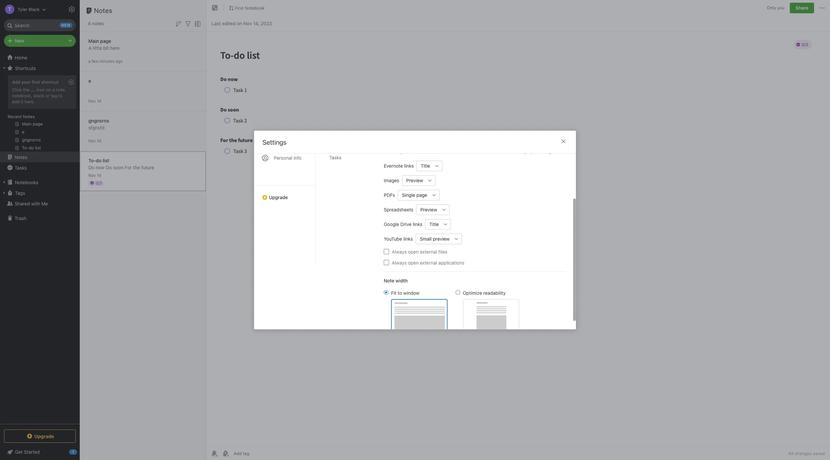 Task type: vqa. For each thing, say whether or not it's contained in the screenshot.


Task type: locate. For each thing, give the bounding box(es) containing it.
None search field
[[9, 19, 71, 31]]

1 vertical spatial upgrade
[[34, 434, 54, 440]]

nov down sfgnsfd
[[88, 138, 96, 143]]

0 vertical spatial page
[[100, 38, 111, 44]]

preview button up single page button
[[402, 175, 425, 186]]

2 nov 14 from the top
[[88, 138, 101, 143]]

page for main page
[[100, 38, 111, 44]]

0 vertical spatial to
[[58, 93, 63, 98]]

1 horizontal spatial your
[[401, 149, 409, 155]]

1 vertical spatial tasks
[[15, 165, 27, 171]]

1 horizontal spatial on
[[237, 20, 242, 26]]

notes up tasks button
[[15, 154, 27, 160]]

title for evernote links
[[421, 163, 430, 169]]

on right edited
[[237, 20, 242, 26]]

notebook
[[245, 5, 265, 11]]

to inside icon on a note, notebook, stack or tag to add it here.
[[58, 93, 63, 98]]

always right always open external applications option on the left bottom of page
[[392, 260, 407, 266]]

page up bit
[[100, 38, 111, 44]]

shortcuts button
[[0, 63, 79, 73]]

to
[[58, 93, 63, 98], [398, 290, 402, 296]]

3 14 from the top
[[97, 173, 101, 178]]

the right for
[[133, 165, 140, 170]]

shared
[[15, 201, 30, 207]]

close image
[[560, 138, 568, 146]]

shortcuts
[[15, 65, 36, 71]]

your left default at the top of page
[[401, 149, 409, 155]]

all
[[789, 452, 794, 457]]

1 vertical spatial on
[[46, 87, 51, 92]]

page inside button
[[417, 193, 427, 198]]

14
[[97, 99, 101, 104], [97, 138, 101, 143], [97, 173, 101, 178]]

3 nov 14 from the top
[[88, 173, 101, 178]]

nov inside note window element
[[244, 20, 252, 26]]

Choose default view option for Images field
[[402, 175, 436, 186]]

Fit to window radio
[[384, 290, 389, 295]]

small preview button
[[416, 234, 452, 245]]

links down the drive at top
[[404, 236, 413, 242]]

preview
[[407, 178, 423, 184], [421, 207, 437, 213]]

are
[[513, 149, 520, 155]]

tab list containing personal info
[[254, 89, 316, 265]]

1 vertical spatial page
[[417, 193, 427, 198]]

0 horizontal spatial tasks
[[15, 165, 27, 171]]

nov 14 down sfgnsfd
[[88, 138, 101, 143]]

1 vertical spatial notes
[[23, 114, 35, 119]]

new button
[[4, 35, 76, 47]]

external for applications
[[420, 260, 437, 266]]

0 horizontal spatial a
[[52, 87, 55, 92]]

tags
[[15, 190, 25, 196]]

do
[[88, 165, 94, 170], [106, 165, 112, 170]]

0 horizontal spatial do
[[88, 165, 94, 170]]

your for default
[[401, 149, 409, 155]]

title inside title field
[[430, 222, 439, 227]]

attachments.
[[474, 149, 500, 155]]

1 vertical spatial preview
[[421, 207, 437, 213]]

home link
[[0, 52, 80, 63]]

always
[[392, 249, 407, 255], [392, 260, 407, 266]]

1 horizontal spatial page
[[417, 193, 427, 198]]

1 horizontal spatial tasks
[[330, 155, 342, 161]]

group
[[0, 73, 79, 155]]

0 vertical spatial title button
[[417, 161, 432, 171]]

0 vertical spatial your
[[21, 79, 31, 85]]

2 always from the top
[[392, 260, 407, 266]]

do
[[96, 158, 101, 163]]

notes right recent
[[23, 114, 35, 119]]

2 vertical spatial nov 14
[[88, 173, 101, 178]]

google drive links
[[384, 222, 423, 227]]

page right single
[[417, 193, 427, 198]]

0 horizontal spatial to
[[58, 93, 63, 98]]

0 vertical spatial the
[[23, 87, 30, 92]]

page for single page
[[417, 193, 427, 198]]

1 horizontal spatial upgrade
[[269, 195, 288, 200]]

do down list
[[106, 165, 112, 170]]

external down always open external files
[[420, 260, 437, 266]]

a little bit here
[[88, 45, 120, 51]]

add
[[12, 99, 20, 104]]

1 horizontal spatial the
[[133, 165, 140, 170]]

2 do from the left
[[106, 165, 112, 170]]

optimize readability
[[463, 290, 506, 296]]

upgrade button inside tab list
[[254, 186, 316, 203]]

first notebook button
[[227, 3, 267, 13]]

group containing add your first shortcut
[[0, 73, 79, 155]]

nov down "e" in the left top of the page
[[88, 99, 96, 104]]

notes up notes at the left of page
[[94, 7, 112, 14]]

last edited on nov 14, 2023
[[212, 20, 272, 26]]

a left few
[[88, 59, 91, 64]]

preview up title field
[[421, 207, 437, 213]]

last
[[212, 20, 221, 26]]

sfgnsfd
[[88, 125, 105, 131]]

tasks inside tab
[[330, 155, 342, 161]]

preview inside choose default view option for spreadsheets field
[[421, 207, 437, 213]]

2 open from the top
[[408, 260, 419, 266]]

title button up choose default view option for images field
[[417, 161, 432, 171]]

fit
[[391, 290, 397, 296]]

note list element
[[80, 0, 206, 461]]

1 vertical spatial external
[[420, 260, 437, 266]]

changes
[[795, 452, 812, 457]]

and
[[465, 149, 472, 155]]

applications
[[439, 260, 465, 266]]

1 vertical spatial nov 14
[[88, 138, 101, 143]]

here
[[110, 45, 120, 51]]

preview button for images
[[402, 175, 425, 186]]

title button for google drive links
[[425, 219, 441, 230]]

stack
[[33, 93, 44, 98]]

1 horizontal spatial a
[[88, 59, 91, 64]]

upgrade
[[269, 195, 288, 200], [34, 434, 54, 440]]

upgrade button
[[254, 186, 316, 203], [4, 430, 76, 444]]

notebooks
[[15, 180, 38, 185]]

recent notes
[[8, 114, 35, 119]]

0 vertical spatial nov 14
[[88, 99, 101, 104]]

0 vertical spatial upgrade
[[269, 195, 288, 200]]

nov 14 up "gngnsrns"
[[88, 99, 101, 104]]

0 vertical spatial title
[[421, 163, 430, 169]]

0 horizontal spatial upgrade
[[34, 434, 54, 440]]

1 external from the top
[[420, 249, 437, 255]]

external up always open external applications
[[420, 249, 437, 255]]

open up always open external applications
[[408, 249, 419, 255]]

0 vertical spatial a
[[88, 59, 91, 64]]

nov 14
[[88, 99, 101, 104], [88, 138, 101, 143], [88, 173, 101, 178]]

2 external from the top
[[420, 260, 437, 266]]

what
[[501, 149, 512, 155]]

to down note,
[[58, 93, 63, 98]]

1 vertical spatial open
[[408, 260, 419, 266]]

0 horizontal spatial the
[[23, 87, 30, 92]]

the left ...
[[23, 87, 30, 92]]

2 vertical spatial 14
[[97, 173, 101, 178]]

1 vertical spatial upgrade button
[[4, 430, 76, 444]]

your up the 'click the ...'
[[21, 79, 31, 85]]

a
[[88, 59, 91, 64], [52, 87, 55, 92]]

Search text field
[[9, 19, 71, 31]]

14 down sfgnsfd
[[97, 138, 101, 143]]

1 open from the top
[[408, 249, 419, 255]]

a
[[88, 45, 92, 51]]

single page
[[402, 193, 427, 198]]

1 vertical spatial title
[[430, 222, 439, 227]]

or
[[45, 93, 50, 98]]

always right always open external files checkbox
[[392, 249, 407, 255]]

1 vertical spatial a
[[52, 87, 55, 92]]

0 vertical spatial on
[[237, 20, 242, 26]]

nov
[[244, 20, 252, 26], [88, 99, 96, 104], [88, 138, 96, 143], [88, 173, 96, 178]]

preview up single page
[[407, 178, 423, 184]]

0 vertical spatial tasks
[[330, 155, 342, 161]]

tree
[[0, 52, 80, 424]]

tasks button
[[0, 163, 79, 173]]

links
[[455, 149, 464, 155], [404, 163, 414, 169], [413, 222, 423, 227], [404, 236, 413, 242]]

evernote links
[[384, 163, 414, 169]]

1 vertical spatial 14
[[97, 138, 101, 143]]

your
[[21, 79, 31, 85], [401, 149, 409, 155]]

first notebook
[[235, 5, 265, 11]]

0 vertical spatial external
[[420, 249, 437, 255]]

title up small preview button
[[430, 222, 439, 227]]

you
[[778, 5, 785, 10]]

1 vertical spatial title button
[[425, 219, 441, 230]]

share
[[796, 5, 809, 11]]

nov 14 up "0/3"
[[88, 173, 101, 178]]

0 vertical spatial 14
[[97, 99, 101, 104]]

0 vertical spatial open
[[408, 249, 419, 255]]

window
[[404, 290, 420, 296]]

on inside icon on a note, notebook, stack or tag to add it here.
[[46, 87, 51, 92]]

views
[[426, 149, 437, 155]]

1 horizontal spatial do
[[106, 165, 112, 170]]

title button down choose default view option for spreadsheets field
[[425, 219, 441, 230]]

preview inside choose default view option for images field
[[407, 178, 423, 184]]

edited
[[222, 20, 236, 26]]

0 horizontal spatial page
[[100, 38, 111, 44]]

14 up "0/3"
[[97, 173, 101, 178]]

here.
[[25, 99, 35, 104]]

title for google drive links
[[430, 222, 439, 227]]

1 always from the top
[[392, 249, 407, 255]]

tab list
[[254, 89, 316, 265]]

1 vertical spatial the
[[133, 165, 140, 170]]

to right fit at the bottom left
[[398, 290, 402, 296]]

0 vertical spatial preview
[[407, 178, 423, 184]]

little
[[93, 45, 102, 51]]

0 vertical spatial notes
[[94, 7, 112, 14]]

a up tag at the top
[[52, 87, 55, 92]]

with
[[31, 201, 40, 207]]

0 vertical spatial always
[[392, 249, 407, 255]]

nov up "0/3"
[[88, 173, 96, 178]]

small
[[420, 236, 432, 242]]

0 vertical spatial upgrade button
[[254, 186, 316, 203]]

page inside note list element
[[100, 38, 111, 44]]

a inside note list element
[[88, 59, 91, 64]]

Choose default view option for Google Drive links field
[[425, 219, 451, 230]]

do down to-
[[88, 165, 94, 170]]

open down always open external files
[[408, 260, 419, 266]]

the
[[23, 87, 30, 92], [133, 165, 140, 170]]

0 horizontal spatial your
[[21, 79, 31, 85]]

fit to window
[[391, 290, 420, 296]]

do now do soon for the future
[[88, 165, 154, 170]]

preview button down single page field
[[416, 205, 439, 215]]

e
[[88, 78, 91, 84]]

1 vertical spatial your
[[401, 149, 409, 155]]

nov left 14,
[[244, 20, 252, 26]]

title down views
[[421, 163, 430, 169]]

1 vertical spatial preview button
[[416, 205, 439, 215]]

google
[[384, 222, 399, 227]]

1 vertical spatial always
[[392, 260, 407, 266]]

expand note image
[[211, 4, 219, 12]]

0 horizontal spatial on
[[46, 87, 51, 92]]

0 vertical spatial preview button
[[402, 175, 425, 186]]

title inside title field
[[421, 163, 430, 169]]

option group
[[384, 290, 520, 332]]

what are my options?
[[501, 149, 547, 155]]

shared with me
[[15, 201, 48, 207]]

1 vertical spatial to
[[398, 290, 402, 296]]

on up or
[[46, 87, 51, 92]]

1 do from the left
[[88, 165, 94, 170]]

1 horizontal spatial upgrade button
[[254, 186, 316, 203]]

Choose default view option for YouTube links field
[[416, 234, 462, 245]]

1 horizontal spatial to
[[398, 290, 402, 296]]

note window element
[[206, 0, 831, 461]]

list
[[103, 158, 109, 163]]

14 up "gngnsrns"
[[97, 99, 101, 104]]



Task type: describe. For each thing, give the bounding box(es) containing it.
always for always open external files
[[392, 249, 407, 255]]

open for always open external applications
[[408, 260, 419, 266]]

note
[[384, 278, 395, 284]]

settings image
[[68, 5, 76, 13]]

settings
[[263, 139, 287, 146]]

links right the drive at top
[[413, 222, 423, 227]]

0 horizontal spatial upgrade button
[[4, 430, 76, 444]]

new
[[15, 38, 24, 44]]

note width
[[384, 278, 408, 284]]

notes inside group
[[23, 114, 35, 119]]

1 nov 14 from the top
[[88, 99, 101, 104]]

external for files
[[420, 249, 437, 255]]

on inside note window element
[[237, 20, 242, 26]]

4
[[88, 21, 91, 26]]

Note Editor text field
[[206, 32, 831, 447]]

Optimize readability radio
[[456, 290, 461, 295]]

options?
[[529, 149, 547, 155]]

a inside icon on a note, notebook, stack or tag to add it here.
[[52, 87, 55, 92]]

personal info
[[274, 155, 302, 161]]

0/3
[[96, 181, 102, 186]]

share button
[[790, 3, 815, 13]]

always open external applications
[[392, 260, 465, 266]]

notebook,
[[12, 93, 32, 98]]

tree containing home
[[0, 52, 80, 424]]

add a reminder image
[[210, 450, 218, 458]]

your for first
[[21, 79, 31, 85]]

pdfs
[[384, 193, 395, 198]]

to-do list
[[88, 158, 109, 163]]

always open external files
[[392, 249, 448, 255]]

expand tags image
[[2, 191, 7, 196]]

choose your default views for new links and attachments.
[[384, 149, 500, 155]]

preview for spreadsheets
[[421, 207, 437, 213]]

2 vertical spatial notes
[[15, 154, 27, 160]]

Choose default view option for Spreadsheets field
[[416, 205, 450, 215]]

notes link
[[0, 152, 79, 163]]

trash link
[[0, 213, 79, 224]]

shortcut
[[41, 79, 59, 85]]

Always open external files checkbox
[[384, 249, 389, 255]]

all changes saved
[[789, 452, 825, 457]]

add tag image
[[222, 450, 230, 458]]

4 notes
[[88, 21, 104, 26]]

the inside note list element
[[133, 165, 140, 170]]

always for always open external applications
[[392, 260, 407, 266]]

the inside group
[[23, 87, 30, 92]]

personal
[[274, 155, 293, 161]]

title button for evernote links
[[417, 161, 432, 171]]

notes inside note list element
[[94, 7, 112, 14]]

to-
[[88, 158, 96, 163]]

soon
[[113, 165, 124, 170]]

links right evernote
[[404, 163, 414, 169]]

links left the and
[[455, 149, 464, 155]]

few
[[92, 59, 98, 64]]

1 14 from the top
[[97, 99, 101, 104]]

future
[[141, 165, 154, 170]]

single page button
[[398, 190, 429, 201]]

files
[[439, 249, 448, 255]]

preview for images
[[407, 178, 423, 184]]

readability
[[484, 290, 506, 296]]

tasks tab
[[324, 152, 373, 163]]

youtube
[[384, 236, 402, 242]]

it
[[21, 99, 23, 104]]

a few minutes ago
[[88, 59, 123, 64]]

icon on a note, notebook, stack or tag to add it here.
[[12, 87, 66, 104]]

spreadsheets
[[384, 207, 414, 213]]

only you
[[767, 5, 785, 10]]

new
[[445, 149, 453, 155]]

first
[[32, 79, 40, 85]]

my
[[521, 149, 527, 155]]

Always open external applications checkbox
[[384, 260, 389, 266]]

note,
[[56, 87, 66, 92]]

choose
[[384, 149, 399, 155]]

tasks inside button
[[15, 165, 27, 171]]

youtube links
[[384, 236, 413, 242]]

icon
[[36, 87, 45, 92]]

click the ...
[[12, 87, 35, 92]]

Choose default view option for PDFs field
[[398, 190, 440, 201]]

2023
[[261, 20, 272, 26]]

saved
[[813, 452, 825, 457]]

trash
[[15, 216, 27, 221]]

bit
[[103, 45, 109, 51]]

evernote
[[384, 163, 403, 169]]

small preview
[[420, 236, 450, 242]]

click
[[12, 87, 22, 92]]

2 14 from the top
[[97, 138, 101, 143]]

default
[[411, 149, 425, 155]]

main
[[88, 38, 99, 44]]

images
[[384, 178, 400, 184]]

for
[[125, 165, 132, 170]]

now
[[96, 165, 105, 170]]

notes
[[92, 21, 104, 26]]

only
[[767, 5, 777, 10]]

drive
[[401, 222, 412, 227]]

add your first shortcut
[[12, 79, 59, 85]]

me
[[41, 201, 48, 207]]

shared with me link
[[0, 198, 79, 209]]

open for always open external files
[[408, 249, 419, 255]]

expand notebooks image
[[2, 180, 7, 185]]

minutes
[[100, 59, 115, 64]]

first
[[235, 5, 244, 11]]

option group containing fit to window
[[384, 290, 520, 332]]

Choose default view option for Evernote links field
[[417, 161, 443, 171]]

width
[[396, 278, 408, 284]]

for
[[438, 149, 444, 155]]

preview button for spreadsheets
[[416, 205, 439, 215]]

home
[[15, 55, 27, 60]]

ago
[[116, 59, 123, 64]]

gngnsrns
[[88, 118, 109, 124]]

recent
[[8, 114, 22, 119]]

add
[[12, 79, 20, 85]]

single
[[402, 193, 415, 198]]



